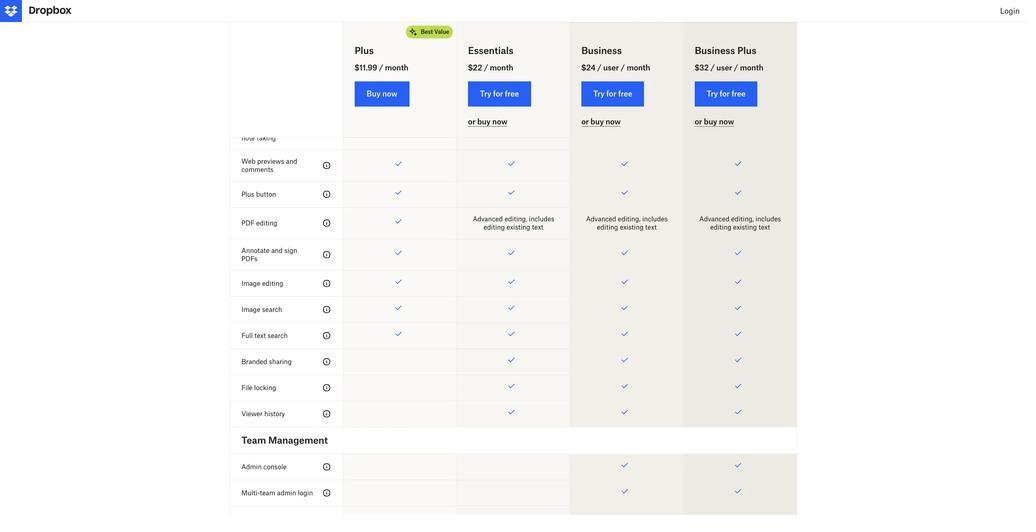 Task type: locate. For each thing, give the bounding box(es) containing it.
1 free from the left
[[505, 89, 520, 98]]

2 month from the left
[[490, 63, 514, 72]]

1 horizontal spatial or buy now
[[582, 117, 621, 126]]

user
[[604, 63, 620, 72], [717, 63, 733, 72]]

1 try for free button from the left
[[468, 81, 531, 107]]

3 deliver from the left
[[732, 37, 752, 45]]

and up essentials
[[492, 37, 504, 45]]

4 standard image from the top
[[322, 304, 333, 315]]

1 horizontal spatial 100
[[658, 37, 669, 45]]

standard image for pdf editing
[[322, 218, 333, 229]]

2 horizontal spatial try for free button
[[695, 81, 758, 107]]

and
[[298, 10, 315, 21], [492, 37, 504, 45], [606, 37, 617, 45], [719, 37, 730, 45], [299, 126, 311, 134], [286, 158, 298, 165], [272, 247, 283, 254]]

1 horizontal spatial try
[[594, 89, 605, 98]]

0 horizontal spatial advanced
[[473, 215, 503, 223]]

6 standard image from the top
[[322, 357, 333, 367]]

plus button
[[242, 190, 276, 198]]

0 horizontal spatial try for free button
[[468, 81, 531, 107]]

team
[[260, 489, 276, 497]]

deliver inside brand and deliver up to 250 gb
[[732, 37, 752, 45]]

user for $32
[[717, 63, 733, 72]]

2 try for free button from the left
[[582, 81, 645, 107]]

2
[[413, 41, 417, 49]]

1 horizontal spatial included element
[[684, 507, 797, 515]]

2 horizontal spatial for
[[720, 89, 730, 98]]

$11.99 / month
[[355, 63, 409, 72]]

2 business from the left
[[695, 45, 736, 56]]

2 for from the left
[[607, 89, 617, 98]]

2 user from the left
[[717, 63, 733, 72]]

business
[[582, 45, 622, 56], [695, 45, 736, 56]]

note
[[242, 134, 255, 142]]

2 deliver from the left
[[619, 37, 639, 45]]

multi-team admin login
[[242, 489, 313, 497]]

1 try from the left
[[480, 89, 492, 98]]

$24 / user / month
[[582, 63, 651, 72]]

2 standard image from the top
[[322, 249, 333, 260]]

file
[[242, 384, 253, 392]]

0 horizontal spatial 100
[[545, 37, 556, 45]]

deliver up essentials
[[505, 37, 526, 45]]

5 / from the left
[[711, 63, 715, 72]]

branded
[[242, 358, 268, 366]]

0 vertical spatial image
[[242, 280, 261, 287]]

4 month from the left
[[741, 63, 764, 72]]

standard image for image editing
[[322, 278, 333, 289]]

3 advanced from the left
[[700, 215, 730, 223]]

brand up essentials
[[472, 37, 490, 45]]

1 try for free from the left
[[480, 89, 520, 98]]

user for $24
[[604, 63, 620, 72]]

now inside button
[[383, 89, 398, 98]]

try for free button for 2nd or buy now button from right
[[582, 81, 645, 107]]

deliver up to 2 gb
[[373, 41, 429, 49]]

plus
[[355, 45, 374, 56], [738, 45, 757, 56], [242, 190, 255, 198]]

or buy now for first or buy now button from right
[[695, 117, 735, 126]]

0 horizontal spatial or
[[468, 117, 476, 126]]

login
[[1001, 6, 1021, 16]]

locking
[[254, 384, 276, 392]]

1 horizontal spatial try for free
[[594, 89, 633, 98]]

0 horizontal spatial brand and deliver up to 100 gb
[[472, 37, 556, 53]]

try for free down $32 / user / month
[[707, 89, 746, 98]]

3 try from the left
[[707, 89, 719, 98]]

up
[[527, 37, 535, 45], [641, 37, 649, 45], [754, 37, 761, 45], [396, 41, 403, 49]]

3 buy from the left
[[705, 117, 718, 126]]

2 horizontal spatial or
[[695, 117, 703, 126]]

0 horizontal spatial buy
[[478, 117, 491, 126]]

2 horizontal spatial buy
[[705, 117, 718, 126]]

standard image
[[322, 129, 333, 140], [322, 160, 333, 171], [322, 189, 333, 200], [322, 383, 333, 394], [322, 462, 333, 473], [322, 488, 333, 499]]

try for free
[[480, 89, 520, 98], [594, 89, 633, 98], [707, 89, 746, 98]]

1 horizontal spatial includes
[[643, 215, 668, 223]]

essentials
[[468, 45, 514, 56]]

business up $32
[[695, 45, 736, 56]]

and right previews at left
[[286, 158, 298, 165]]

0 horizontal spatial business
[[582, 45, 622, 56]]

3 or from the left
[[695, 117, 703, 126]]

0 horizontal spatial try for free
[[480, 89, 520, 98]]

free
[[505, 89, 520, 98], [619, 89, 633, 98], [732, 89, 746, 98]]

brand up business plus
[[698, 37, 717, 45]]

5 standard image from the top
[[322, 462, 333, 473]]

1 month from the left
[[385, 63, 409, 72]]

3 brand from the left
[[698, 37, 717, 45]]

gb
[[419, 41, 429, 49], [509, 45, 519, 53], [622, 45, 632, 53], [736, 45, 746, 53]]

1 image from the top
[[242, 280, 261, 287]]

3 month from the left
[[627, 63, 651, 72]]

or buy now for 1st or buy now button
[[468, 117, 508, 126]]

deliver
[[505, 37, 526, 45], [619, 37, 639, 45], [732, 37, 752, 45]]

comments
[[242, 166, 274, 174]]

1 horizontal spatial try for free button
[[582, 81, 645, 107]]

2 included element from the left
[[684, 507, 797, 515]]

button
[[256, 190, 276, 198]]

month
[[385, 63, 409, 72], [490, 63, 514, 72], [627, 63, 651, 72], [741, 63, 764, 72]]

pdfs
[[242, 255, 258, 263]]

0 horizontal spatial or buy now
[[468, 117, 508, 126]]

1 horizontal spatial plus
[[355, 45, 374, 56]]

2 try from the left
[[594, 89, 605, 98]]

business up $24
[[582, 45, 622, 56]]

try for free button for first or buy now button from right
[[695, 81, 758, 107]]

3 or buy now from the left
[[695, 117, 735, 126]]

team management
[[242, 435, 328, 446]]

0 horizontal spatial editing,
[[505, 215, 528, 223]]

2 / from the left
[[484, 63, 489, 72]]

1 horizontal spatial user
[[717, 63, 733, 72]]

0 horizontal spatial free
[[505, 89, 520, 98]]

3 for from the left
[[720, 89, 730, 98]]

editing,
[[505, 215, 528, 223], [618, 215, 641, 223], [732, 215, 755, 223]]

1 horizontal spatial business
[[695, 45, 736, 56]]

for down $22 / month
[[493, 89, 504, 98]]

4 standard image from the top
[[322, 383, 333, 394]]

standard image
[[322, 218, 333, 229], [322, 249, 333, 260], [322, 278, 333, 289], [322, 304, 333, 315], [322, 330, 333, 341], [322, 357, 333, 367], [322, 409, 333, 420]]

0 horizontal spatial includes
[[529, 215, 555, 223]]

/ for $22
[[484, 63, 489, 72]]

included element
[[571, 507, 684, 515], [684, 507, 797, 515]]

0 vertical spatial search
[[262, 306, 282, 314]]

1 existing from the left
[[507, 223, 531, 231]]

free down $32 / user / month
[[732, 89, 746, 98]]

2 horizontal spatial includes
[[756, 215, 782, 223]]

1 user from the left
[[604, 63, 620, 72]]

value
[[435, 28, 450, 35]]

brand
[[472, 37, 490, 45], [585, 37, 604, 45], [698, 37, 717, 45]]

1 / from the left
[[379, 63, 384, 72]]

2 horizontal spatial deliver
[[732, 37, 752, 45]]

for down the $24 / user / month
[[607, 89, 617, 98]]

1 vertical spatial search
[[268, 332, 288, 340]]

try for free button down $22 / month
[[468, 81, 531, 107]]

productivity and sharing tools
[[242, 10, 375, 21]]

2 image from the top
[[242, 306, 261, 314]]

free for the try for free button corresponding to 1st or buy now button
[[505, 89, 520, 98]]

tools
[[353, 10, 375, 21]]

2 horizontal spatial or buy now button
[[695, 117, 735, 126]]

6 standard image from the top
[[322, 488, 333, 499]]

image for image editing
[[242, 280, 261, 287]]

online documents and note taking
[[242, 126, 311, 142]]

file locking
[[242, 384, 276, 392]]

previews
[[257, 158, 284, 165]]

3 editing, from the left
[[732, 215, 755, 223]]

2 buy from the left
[[591, 117, 604, 126]]

3 try for free button from the left
[[695, 81, 758, 107]]

editing
[[256, 219, 278, 227], [484, 223, 505, 231], [597, 223, 619, 231], [711, 223, 732, 231], [262, 280, 284, 287]]

1 editing, from the left
[[505, 215, 528, 223]]

or for 2nd or buy now button from right
[[582, 117, 589, 126]]

try for free for 2nd or buy now button from right
[[594, 89, 633, 98]]

now for 1st or buy now button
[[493, 117, 508, 126]]

3 try for free from the left
[[707, 89, 746, 98]]

taking
[[257, 134, 276, 142]]

1 advanced from the left
[[473, 215, 503, 223]]

plus up the $11.99
[[355, 45, 374, 56]]

now for first or buy now button from right
[[720, 117, 735, 126]]

user right $24
[[604, 63, 620, 72]]

2 free from the left
[[619, 89, 633, 98]]

or for first or buy now button from right
[[695, 117, 703, 126]]

2 horizontal spatial existing
[[734, 223, 758, 231]]

gb up $32 / user / month
[[736, 45, 746, 53]]

3 standard image from the top
[[322, 189, 333, 200]]

try for free for first or buy now button from right
[[707, 89, 746, 98]]

for for first or buy now button from right
[[720, 89, 730, 98]]

2 or from the left
[[582, 117, 589, 126]]

1 standard image from the top
[[322, 218, 333, 229]]

2 horizontal spatial or buy now
[[695, 117, 735, 126]]

admin
[[277, 489, 296, 497]]

try for free for 1st or buy now button
[[480, 89, 520, 98]]

0 horizontal spatial or buy now button
[[468, 117, 508, 126]]

1 horizontal spatial advanced editing, includes editing existing text
[[587, 215, 668, 231]]

1 horizontal spatial brand and deliver up to 100 gb
[[585, 37, 669, 53]]

0 horizontal spatial for
[[493, 89, 504, 98]]

0 horizontal spatial user
[[604, 63, 620, 72]]

try down $32
[[707, 89, 719, 98]]

documents
[[264, 126, 297, 134]]

/ for $11.99
[[379, 63, 384, 72]]

image up full
[[242, 306, 261, 314]]

search
[[262, 306, 282, 314], [268, 332, 288, 340]]

brand and deliver up to 250 gb
[[698, 37, 783, 53]]

2 horizontal spatial advanced editing, includes editing existing text
[[700, 215, 782, 231]]

1 or from the left
[[468, 117, 476, 126]]

3 includes from the left
[[756, 215, 782, 223]]

buy
[[478, 117, 491, 126], [591, 117, 604, 126], [705, 117, 718, 126]]

1 horizontal spatial free
[[619, 89, 633, 98]]

sharing left tools
[[317, 10, 351, 21]]

now
[[383, 89, 398, 98], [493, 117, 508, 126], [606, 117, 621, 126], [720, 117, 735, 126]]

1 or buy now from the left
[[468, 117, 508, 126]]

3 / from the left
[[598, 63, 602, 72]]

1 horizontal spatial sharing
[[317, 10, 351, 21]]

try for free down $22 / month
[[480, 89, 520, 98]]

to
[[537, 37, 543, 45], [650, 37, 656, 45], [763, 37, 769, 45], [405, 41, 411, 49]]

free down the $24 / user / month
[[619, 89, 633, 98]]

buy now button
[[355, 81, 410, 107]]

0 horizontal spatial advanced editing, includes editing existing text
[[473, 215, 555, 231]]

and up business plus
[[719, 37, 730, 45]]

gb inside brand and deliver up to 250 gb
[[736, 45, 746, 53]]

1 horizontal spatial buy
[[591, 117, 604, 126]]

login
[[298, 489, 313, 497]]

0 horizontal spatial plus
[[242, 190, 255, 198]]

100
[[545, 37, 556, 45], [658, 37, 669, 45]]

2 horizontal spatial try
[[707, 89, 719, 98]]

2 horizontal spatial editing,
[[732, 215, 755, 223]]

1 horizontal spatial existing
[[620, 223, 644, 231]]

deliver up the $24 / user / month
[[619, 37, 639, 45]]

1 includes from the left
[[529, 215, 555, 223]]

standard image for image search
[[322, 304, 333, 315]]

2 or buy now from the left
[[582, 117, 621, 126]]

try for free button down the $24 / user / month
[[582, 81, 645, 107]]

image for image search
[[242, 306, 261, 314]]

3 free from the left
[[732, 89, 746, 98]]

brand and deliver up to 100 gb
[[472, 37, 556, 53], [585, 37, 669, 53]]

try for free down the $24 / user / month
[[594, 89, 633, 98]]

1 standard image from the top
[[322, 129, 333, 140]]

2 standard image from the top
[[322, 160, 333, 171]]

5 standard image from the top
[[322, 330, 333, 341]]

deliver up business plus
[[732, 37, 752, 45]]

2 horizontal spatial brand
[[698, 37, 717, 45]]

deliver
[[373, 41, 394, 49]]

not included image
[[344, 349, 457, 375], [344, 375, 457, 401], [344, 401, 457, 427], [344, 454, 457, 480], [458, 454, 570, 480], [344, 480, 457, 506], [458, 480, 570, 506], [344, 507, 457, 515], [458, 507, 570, 515]]

existing
[[507, 223, 531, 231], [620, 223, 644, 231], [734, 223, 758, 231]]

search up "full text search"
[[262, 306, 282, 314]]

1 horizontal spatial advanced
[[587, 215, 617, 223]]

brand and deliver up to 100 gb up the $24 / user / month
[[585, 37, 669, 53]]

full
[[242, 332, 253, 340]]

user down business plus
[[717, 63, 733, 72]]

2 horizontal spatial advanced
[[700, 215, 730, 223]]

and left sign on the top left
[[272, 247, 283, 254]]

text
[[532, 223, 544, 231], [646, 223, 657, 231], [759, 223, 771, 231], [255, 332, 266, 340]]

advanced
[[473, 215, 503, 223], [587, 215, 617, 223], [700, 215, 730, 223]]

buy for 1st or buy now button
[[478, 117, 491, 126]]

sharing
[[317, 10, 351, 21], [269, 358, 292, 366]]

0 horizontal spatial included element
[[571, 507, 684, 515]]

2 horizontal spatial try for free
[[707, 89, 746, 98]]

try for free button
[[468, 81, 531, 107], [582, 81, 645, 107], [695, 81, 758, 107]]

for for 1st or buy now button
[[493, 89, 504, 98]]

0 horizontal spatial brand
[[472, 37, 490, 45]]

0 horizontal spatial sharing
[[269, 358, 292, 366]]

1 horizontal spatial or
[[582, 117, 589, 126]]

1 vertical spatial image
[[242, 306, 261, 314]]

image down pdfs
[[242, 280, 261, 287]]

try
[[480, 89, 492, 98], [594, 89, 605, 98], [707, 89, 719, 98]]

gb up $22 / month
[[509, 45, 519, 53]]

search up branded sharing
[[268, 332, 288, 340]]

7 standard image from the top
[[322, 409, 333, 420]]

1 horizontal spatial editing,
[[618, 215, 641, 223]]

250
[[771, 37, 783, 45]]

advanced editing, includes editing existing text
[[473, 215, 555, 231], [587, 215, 668, 231], [700, 215, 782, 231]]

1 for from the left
[[493, 89, 504, 98]]

0 vertical spatial sharing
[[317, 10, 351, 21]]

brand up $24
[[585, 37, 604, 45]]

and right documents
[[299, 126, 311, 134]]

sharing right branded
[[269, 358, 292, 366]]

free down $22 / month
[[505, 89, 520, 98]]

try for the try for free button corresponding to 1st or buy now button
[[480, 89, 492, 98]]

try for free button down $32 / user / month
[[695, 81, 758, 107]]

for down $32 / user / month
[[720, 89, 730, 98]]

4 / from the left
[[621, 63, 626, 72]]

2 horizontal spatial free
[[732, 89, 746, 98]]

plus left button at the left top of the page
[[242, 190, 255, 198]]

image
[[242, 280, 261, 287], [242, 306, 261, 314]]

and inside annotate and sign pdfs
[[272, 247, 283, 254]]

0 horizontal spatial try
[[480, 89, 492, 98]]

includes
[[529, 215, 555, 223], [643, 215, 668, 223], [756, 215, 782, 223]]

3 standard image from the top
[[322, 278, 333, 289]]

or
[[468, 117, 476, 126], [582, 117, 589, 126], [695, 117, 703, 126]]

1 horizontal spatial deliver
[[619, 37, 639, 45]]

for
[[493, 89, 504, 98], [607, 89, 617, 98], [720, 89, 730, 98]]

/
[[379, 63, 384, 72], [484, 63, 489, 72], [598, 63, 602, 72], [621, 63, 626, 72], [711, 63, 715, 72], [735, 63, 739, 72]]

or buy now button
[[468, 117, 508, 126], [582, 117, 621, 126], [695, 117, 735, 126]]

sign
[[285, 247, 297, 254]]

up inside brand and deliver up to 250 gb
[[754, 37, 761, 45]]

and up the $24 / user / month
[[606, 37, 617, 45]]

1 horizontal spatial for
[[607, 89, 617, 98]]

plus up $32 / user / month
[[738, 45, 757, 56]]

2 try for free from the left
[[594, 89, 633, 98]]

free for the try for free button corresponding to 2nd or buy now button from right
[[619, 89, 633, 98]]

1 buy from the left
[[478, 117, 491, 126]]

1 deliver from the left
[[505, 37, 526, 45]]

try down $22 / month
[[480, 89, 492, 98]]

0 horizontal spatial deliver
[[505, 37, 526, 45]]

1 horizontal spatial brand
[[585, 37, 604, 45]]

$22 / month
[[468, 63, 514, 72]]

brand and deliver up to 100 gb up $22 / month
[[472, 37, 556, 53]]

2 100 from the left
[[658, 37, 669, 45]]

or buy now
[[468, 117, 508, 126], [582, 117, 621, 126], [695, 117, 735, 126]]

1 brand from the left
[[472, 37, 490, 45]]

to inside brand and deliver up to 250 gb
[[763, 37, 769, 45]]

1 business from the left
[[582, 45, 622, 56]]

try down $24
[[594, 89, 605, 98]]

try for free button for 1st or buy now button
[[468, 81, 531, 107]]

0 horizontal spatial existing
[[507, 223, 531, 231]]

console
[[264, 463, 287, 471]]

1 horizontal spatial or buy now button
[[582, 117, 621, 126]]



Task type: vqa. For each thing, say whether or not it's contained in the screenshot.
Here. in the Star Files That Matter Most To You, And They'Ll Show Up Here.
no



Task type: describe. For each thing, give the bounding box(es) containing it.
2 or buy now button from the left
[[582, 117, 621, 126]]

pdf
[[242, 219, 255, 227]]

standard image for viewer history
[[322, 409, 333, 420]]

standard image for full text search
[[322, 330, 333, 341]]

image editing
[[242, 280, 284, 287]]

1 100 from the left
[[545, 37, 556, 45]]

web previews and comments
[[242, 158, 298, 174]]

best value
[[421, 28, 450, 35]]

1 or buy now button from the left
[[468, 117, 508, 126]]

standard image for multi-team admin login
[[322, 488, 333, 499]]

full text search
[[242, 332, 288, 340]]

annotate
[[242, 247, 270, 254]]

2 includes from the left
[[643, 215, 668, 223]]

pdf editing
[[242, 219, 278, 227]]

standard image for online documents and note taking
[[322, 129, 333, 140]]

1 vertical spatial sharing
[[269, 358, 292, 366]]

1 brand and deliver up to 100 gb from the left
[[472, 37, 556, 53]]

for for 2nd or buy now button from right
[[607, 89, 617, 98]]

standard image for annotate and sign pdfs
[[322, 249, 333, 260]]

team
[[242, 435, 266, 446]]

2 editing, from the left
[[618, 215, 641, 223]]

try for the try for free button corresponding to 2nd or buy now button from right
[[594, 89, 605, 98]]

$22
[[468, 63, 483, 72]]

2 advanced editing, includes editing existing text from the left
[[587, 215, 668, 231]]

gb right 2
[[419, 41, 429, 49]]

try for the try for free button related to first or buy now button from right
[[707, 89, 719, 98]]

business for business
[[582, 45, 622, 56]]

web
[[242, 158, 256, 165]]

standard image for plus button
[[322, 189, 333, 200]]

2 existing from the left
[[620, 223, 644, 231]]

annotate and sign pdfs
[[242, 247, 297, 263]]

buy for 2nd or buy now button from right
[[591, 117, 604, 126]]

buy now
[[367, 89, 398, 98]]

admin console
[[242, 463, 287, 471]]

viewer history
[[242, 410, 285, 418]]

3 or buy now button from the left
[[695, 117, 735, 126]]

$24
[[582, 63, 596, 72]]

3 advanced editing, includes editing existing text from the left
[[700, 215, 782, 231]]

gb up the $24 / user / month
[[622, 45, 632, 53]]

2 advanced from the left
[[587, 215, 617, 223]]

1 advanced editing, includes editing existing text from the left
[[473, 215, 555, 231]]

productivity
[[242, 10, 296, 21]]

2 brand from the left
[[585, 37, 604, 45]]

and inside brand and deliver up to 250 gb
[[719, 37, 730, 45]]

business plus
[[695, 45, 757, 56]]

plus for plus button
[[242, 190, 255, 198]]

and inside web previews and comments
[[286, 158, 298, 165]]

brand inside brand and deliver up to 250 gb
[[698, 37, 717, 45]]

or for 1st or buy now button
[[468, 117, 476, 126]]

or buy now for 2nd or buy now button from right
[[582, 117, 621, 126]]

viewer
[[242, 410, 263, 418]]

and right productivity
[[298, 10, 315, 21]]

standard image for branded sharing
[[322, 357, 333, 367]]

3 existing from the left
[[734, 223, 758, 231]]

now for 2nd or buy now button from right
[[606, 117, 621, 126]]

standard image for web previews and comments
[[322, 160, 333, 171]]

management
[[269, 435, 328, 446]]

$32
[[695, 63, 709, 72]]

2 horizontal spatial plus
[[738, 45, 757, 56]]

online
[[242, 126, 262, 134]]

business for business plus
[[695, 45, 736, 56]]

image search
[[242, 306, 282, 314]]

login link
[[994, 0, 1028, 22]]

$32 / user / month
[[695, 63, 764, 72]]

standard image for file locking
[[322, 383, 333, 394]]

1 included element from the left
[[571, 507, 684, 515]]

buy
[[367, 89, 381, 98]]

free for the try for free button related to first or buy now button from right
[[732, 89, 746, 98]]

plus for plus
[[355, 45, 374, 56]]

history
[[265, 410, 285, 418]]

branded sharing
[[242, 358, 292, 366]]

buy for first or buy now button from right
[[705, 117, 718, 126]]

/ for $32
[[711, 63, 715, 72]]

2 brand and deliver up to 100 gb from the left
[[585, 37, 669, 53]]

/ for $24
[[598, 63, 602, 72]]

best
[[421, 28, 433, 35]]

and inside online documents and note taking
[[299, 126, 311, 134]]

admin
[[242, 463, 262, 471]]

$11.99
[[355, 63, 378, 72]]

standard image for admin console
[[322, 462, 333, 473]]

multi-
[[242, 489, 260, 497]]

6 / from the left
[[735, 63, 739, 72]]



